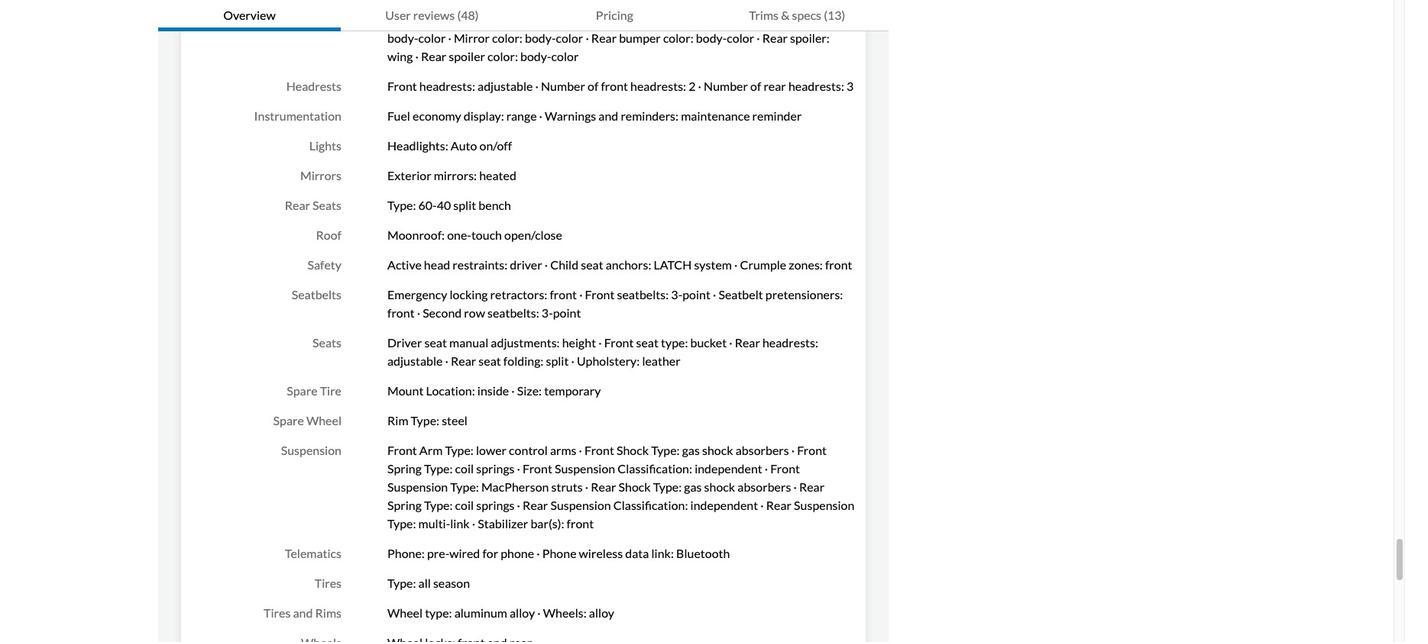 Task type: vqa. For each thing, say whether or not it's contained in the screenshot.
Rim Type: steel
yes



Task type: describe. For each thing, give the bounding box(es) containing it.
front inside body side moldings: body-color · door handle color: body-color · front bumper color: body-color · mirror color: body-color · rear bumper color: body-color · rear spoiler: wing · rear spoiler color: body-color
[[730, 12, 760, 27]]

open/close
[[505, 228, 563, 242]]

mirrors:
[[434, 168, 477, 183]]

second
[[423, 306, 462, 320]]

arm
[[420, 443, 443, 458]]

body
[[388, 12, 415, 27]]

zones:
[[789, 258, 823, 272]]

2 number from the left
[[704, 79, 748, 93]]

headrests
[[287, 79, 342, 93]]

restraints:
[[453, 258, 508, 272]]

60-
[[419, 198, 437, 213]]

child
[[551, 258, 579, 272]]

2 coil from the top
[[455, 498, 474, 513]]

exterior for exterior features
[[248, 12, 292, 27]]

size:
[[517, 384, 542, 398]]

anchors:
[[606, 258, 652, 272]]

seat up leather
[[636, 336, 659, 350]]

0 horizontal spatial bumper
[[619, 31, 661, 45]]

mirror
[[454, 31, 490, 45]]

mirrors
[[300, 168, 342, 183]]

1 horizontal spatial wheel
[[388, 606, 423, 621]]

roof
[[316, 228, 342, 242]]

pricing tab
[[524, 0, 706, 31]]

reminder
[[753, 109, 802, 123]]

body side moldings: body-color · door handle color: body-color · front bumper color: body-color · mirror color: body-color · rear bumper color: body-color · rear spoiler: wing · rear spoiler color: body-color
[[388, 12, 837, 63]]

headrests: left the '3' at top right
[[789, 79, 845, 93]]

1 horizontal spatial adjustable
[[478, 79, 533, 93]]

1 horizontal spatial bumper
[[762, 12, 804, 27]]

1 vertical spatial type:
[[425, 606, 452, 621]]

1 vertical spatial absorbers
[[738, 480, 792, 495]]

1 vertical spatial shock
[[619, 480, 651, 495]]

season
[[433, 576, 470, 591]]

temporary
[[545, 384, 601, 398]]

bar(s):
[[531, 517, 565, 531]]

door
[[562, 12, 590, 27]]

on/off
[[480, 138, 512, 153]]

auto
[[451, 138, 477, 153]]

telematics
[[285, 547, 342, 561]]

active
[[388, 258, 422, 272]]

0 vertical spatial classification:
[[618, 462, 693, 476]]

one-
[[447, 228, 472, 242]]

location:
[[426, 384, 475, 398]]

side
[[418, 12, 439, 27]]

seatbelts
[[292, 287, 342, 302]]

warnings
[[545, 109, 597, 123]]

0 vertical spatial shock
[[703, 443, 734, 458]]

overview tab
[[158, 0, 341, 31]]

wired
[[450, 547, 480, 561]]

color: right spoiler
[[488, 49, 518, 63]]

0 vertical spatial seatbelts:
[[617, 287, 669, 302]]

headrests: inside driver seat manual adjustments: height · front seat type: bucket · rear headrests: adjustable · rear seat folding: split · upholstery: leather
[[763, 336, 819, 350]]

folding:
[[504, 354, 544, 369]]

maintenance
[[681, 109, 750, 123]]

moldings:
[[442, 12, 493, 27]]

trims & specs (13)
[[749, 8, 846, 22]]

tires for tires and rims
[[264, 606, 291, 621]]

(13)
[[824, 8, 846, 22]]

features
[[295, 12, 342, 27]]

1 spring from the top
[[388, 462, 422, 476]]

spare tire
[[287, 384, 342, 398]]

upholstery:
[[577, 354, 640, 369]]

lights
[[309, 138, 342, 153]]

pre-
[[427, 547, 450, 561]]

touch
[[472, 228, 502, 242]]

macpherson
[[482, 480, 549, 495]]

user reviews (48)
[[386, 8, 479, 22]]

mount location: inside · size: temporary
[[388, 384, 601, 398]]

front inside driver seat manual adjustments: height · front seat type: bucket · rear headrests: adjustable · rear seat folding: split · upholstery: leather
[[604, 336, 634, 350]]

wireless
[[579, 547, 623, 561]]

1 vertical spatial gas
[[684, 480, 702, 495]]

front headrests: adjustable · number of front headrests: 2 · number of rear headrests: 3
[[388, 79, 854, 93]]

rim type: steel
[[388, 414, 468, 428]]

spoiler:
[[791, 31, 830, 45]]

trims
[[749, 8, 779, 22]]

bluetooth
[[677, 547, 730, 561]]

control
[[509, 443, 548, 458]]

front inside front arm type: lower control arms · front shock type: gas shock absorbers · front spring type: coil springs · front suspension classification: independent · front suspension type: macpherson struts · rear shock type: gas shock absorbers · rear spring type: coil springs · rear suspension classification: independent · rear suspension type: multi-link · stabilizer bar(s): front
[[567, 517, 594, 531]]

mount
[[388, 384, 424, 398]]

2 spring from the top
[[388, 498, 422, 513]]

exterior for exterior mirrors: heated
[[388, 168, 432, 183]]

bucket
[[691, 336, 727, 350]]

type: all season
[[388, 576, 470, 591]]

head
[[424, 258, 450, 272]]

wheel type: aluminum alloy · wheels: alloy
[[388, 606, 615, 621]]

inside
[[478, 384, 509, 398]]

adjustments:
[[491, 336, 560, 350]]

multi-
[[419, 517, 451, 531]]

color: up 2
[[664, 31, 694, 45]]

row
[[464, 306, 485, 320]]

reminders:
[[621, 109, 679, 123]]

bench
[[479, 198, 511, 213]]

headrests: up "reminders:"
[[631, 79, 687, 93]]

for
[[483, 547, 499, 561]]

2 of from the left
[[751, 79, 762, 93]]

spare for spare tire
[[287, 384, 318, 398]]

1 vertical spatial classification:
[[614, 498, 688, 513]]

height
[[562, 336, 596, 350]]

&
[[781, 8, 790, 22]]

handle
[[592, 12, 628, 27]]

headlights:
[[388, 138, 449, 153]]

wing
[[388, 49, 413, 63]]



Task type: locate. For each thing, give the bounding box(es) containing it.
phone
[[543, 547, 577, 561]]

fuel economy display: range · warnings and reminders: maintenance reminder
[[388, 109, 802, 123]]

tires up the rims
[[315, 576, 342, 591]]

lower
[[476, 443, 507, 458]]

type: 60-40 split bench
[[388, 198, 511, 213]]

color: right mirror
[[492, 31, 523, 45]]

gas
[[682, 443, 700, 458], [684, 480, 702, 495]]

wheel down tire
[[307, 414, 342, 428]]

0 vertical spatial spare
[[287, 384, 318, 398]]

seat right child
[[581, 258, 604, 272]]

exterior down headlights: at the left top
[[388, 168, 432, 183]]

tire
[[320, 384, 342, 398]]

point down system in the top of the page
[[683, 287, 711, 302]]

spare
[[287, 384, 318, 398], [273, 414, 304, 428]]

fuel
[[388, 109, 411, 123]]

1 horizontal spatial number
[[704, 79, 748, 93]]

1 vertical spatial adjustable
[[388, 354, 443, 369]]

1 alloy from the left
[[510, 606, 535, 621]]

tab list
[[158, 0, 889, 31]]

tires for tires
[[315, 576, 342, 591]]

0 vertical spatial springs
[[476, 462, 515, 476]]

1 vertical spatial exterior
[[388, 168, 432, 183]]

1 vertical spatial seatbelts:
[[488, 306, 540, 320]]

adjustable inside driver seat manual adjustments: height · front seat type: bucket · rear headrests: adjustable · rear seat folding: split · upholstery: leather
[[388, 354, 443, 369]]

split right the 40
[[454, 198, 476, 213]]

emergency locking retractors: front · front seatbelts: 3-point · seatbelt pretensioners: front · second row seatbelts: 3-point
[[388, 287, 844, 320]]

1 vertical spatial and
[[293, 606, 313, 621]]

split down 'height'
[[546, 354, 569, 369]]

coil up link
[[455, 498, 474, 513]]

exterior left features
[[248, 12, 292, 27]]

spring up multi- at the bottom left
[[388, 498, 422, 513]]

1 of from the left
[[588, 79, 599, 93]]

2 alloy from the left
[[589, 606, 615, 621]]

1 vertical spatial coil
[[455, 498, 474, 513]]

rims
[[315, 606, 342, 621]]

seats up roof
[[313, 198, 342, 213]]

front down emergency
[[388, 306, 415, 320]]

arms
[[550, 443, 577, 458]]

leather
[[643, 354, 681, 369]]

1 horizontal spatial type:
[[661, 336, 688, 350]]

absorbers
[[736, 443, 790, 458], [738, 480, 792, 495]]

0 vertical spatial type:
[[661, 336, 688, 350]]

reviews
[[413, 8, 455, 22]]

seatbelts: down retractors:
[[488, 306, 540, 320]]

suspension
[[281, 443, 342, 458], [555, 462, 616, 476], [388, 480, 448, 495], [551, 498, 611, 513], [794, 498, 855, 513]]

front right bar(s):
[[567, 517, 594, 531]]

color: right handle
[[631, 12, 661, 27]]

front
[[601, 79, 628, 93], [826, 258, 853, 272], [550, 287, 577, 302], [388, 306, 415, 320], [567, 517, 594, 531]]

split inside driver seat manual adjustments: height · front seat type: bucket · rear headrests: adjustable · rear seat folding: split · upholstery: leather
[[546, 354, 569, 369]]

pretensioners:
[[766, 287, 844, 302]]

exterior
[[248, 12, 292, 27], [388, 168, 432, 183]]

seatbelt
[[719, 287, 764, 302]]

3- down retractors:
[[542, 306, 553, 320]]

0 horizontal spatial type:
[[425, 606, 452, 621]]

0 vertical spatial wheel
[[307, 414, 342, 428]]

seat
[[581, 258, 604, 272], [425, 336, 447, 350], [636, 336, 659, 350], [479, 354, 501, 369]]

1 springs from the top
[[476, 462, 515, 476]]

shock
[[703, 443, 734, 458], [705, 480, 736, 495]]

front down child
[[550, 287, 577, 302]]

phone:
[[388, 547, 425, 561]]

shock
[[617, 443, 649, 458], [619, 480, 651, 495]]

exterior features
[[248, 12, 342, 27]]

1 vertical spatial spring
[[388, 498, 422, 513]]

split
[[454, 198, 476, 213], [546, 354, 569, 369]]

0 vertical spatial spring
[[388, 462, 422, 476]]

coil down steel
[[455, 462, 474, 476]]

link:
[[652, 547, 674, 561]]

spare down spare tire
[[273, 414, 304, 428]]

point
[[683, 287, 711, 302], [553, 306, 581, 320]]

1 vertical spatial 3-
[[542, 306, 553, 320]]

tires left the rims
[[264, 606, 291, 621]]

0 vertical spatial seats
[[313, 198, 342, 213]]

seatbelts: down the anchors:
[[617, 287, 669, 302]]

1 vertical spatial wheel
[[388, 606, 423, 621]]

moonroof:
[[388, 228, 445, 242]]

rear seats
[[285, 198, 342, 213]]

point up 'height'
[[553, 306, 581, 320]]

0 horizontal spatial of
[[588, 79, 599, 93]]

1 vertical spatial point
[[553, 306, 581, 320]]

0 horizontal spatial number
[[541, 79, 586, 93]]

40
[[437, 198, 451, 213]]

0 horizontal spatial split
[[454, 198, 476, 213]]

2 springs from the top
[[476, 498, 515, 513]]

0 horizontal spatial seatbelts:
[[488, 306, 540, 320]]

1 vertical spatial split
[[546, 354, 569, 369]]

headlights: auto on/off
[[388, 138, 512, 153]]

active head restraints: driver · child seat anchors: latch system · crumple zones: front
[[388, 258, 853, 272]]

0 vertical spatial adjustable
[[478, 79, 533, 93]]

shock up data
[[619, 480, 651, 495]]

front arm type: lower control arms · front shock type: gas shock absorbers · front spring type: coil springs · front suspension classification: independent · front suspension type: macpherson struts · rear shock type: gas shock absorbers · rear spring type: coil springs · rear suspension classification: independent · rear suspension type: multi-link · stabilizer bar(s): front
[[388, 443, 855, 531]]

1 horizontal spatial exterior
[[388, 168, 432, 183]]

0 vertical spatial and
[[599, 109, 619, 123]]

user reviews (48) tab
[[341, 0, 524, 31]]

springs up stabilizer
[[476, 498, 515, 513]]

1 vertical spatial tires
[[264, 606, 291, 621]]

·
[[556, 12, 560, 27], [724, 12, 728, 27], [448, 31, 452, 45], [586, 31, 589, 45], [757, 31, 760, 45], [416, 49, 419, 63], [536, 79, 539, 93], [698, 79, 702, 93], [539, 109, 543, 123], [545, 258, 548, 272], [735, 258, 738, 272], [580, 287, 583, 302], [713, 287, 717, 302], [417, 306, 421, 320], [599, 336, 602, 350], [729, 336, 733, 350], [445, 354, 449, 369], [571, 354, 575, 369], [512, 384, 515, 398], [579, 443, 583, 458], [792, 443, 795, 458], [517, 462, 521, 476], [765, 462, 769, 476], [585, 480, 589, 495], [794, 480, 797, 495], [517, 498, 521, 513], [761, 498, 764, 513], [472, 517, 476, 531], [537, 547, 540, 561], [538, 606, 541, 621]]

emergency
[[388, 287, 448, 302]]

tires and rims
[[264, 606, 342, 621]]

0 horizontal spatial alloy
[[510, 606, 535, 621]]

number up maintenance
[[704, 79, 748, 93]]

and down front headrests: adjustable · number of front headrests: 2 · number of rear headrests: 3
[[599, 109, 619, 123]]

locking
[[450, 287, 488, 302]]

safety
[[308, 258, 342, 272]]

data
[[626, 547, 649, 561]]

0 vertical spatial bumper
[[762, 12, 804, 27]]

tab list containing overview
[[158, 0, 889, 31]]

front right zones: at the top
[[826, 258, 853, 272]]

type:
[[388, 198, 416, 213], [411, 414, 440, 428], [445, 443, 474, 458], [651, 443, 680, 458], [424, 462, 453, 476], [451, 480, 479, 495], [653, 480, 682, 495], [424, 498, 453, 513], [388, 517, 416, 531], [388, 576, 416, 591]]

adjustable up range in the top of the page
[[478, 79, 533, 93]]

0 vertical spatial point
[[683, 287, 711, 302]]

and left the rims
[[293, 606, 313, 621]]

1 coil from the top
[[455, 462, 474, 476]]

1 vertical spatial bumper
[[619, 31, 661, 45]]

springs down lower
[[476, 462, 515, 476]]

rim
[[388, 414, 409, 428]]

shock right "arms"
[[617, 443, 649, 458]]

1 horizontal spatial seatbelts:
[[617, 287, 669, 302]]

1 vertical spatial independent
[[691, 498, 759, 513]]

seats up tire
[[313, 336, 342, 350]]

of up fuel economy display: range · warnings and reminders: maintenance reminder
[[588, 79, 599, 93]]

latch
[[654, 258, 692, 272]]

display:
[[464, 109, 504, 123]]

seats
[[313, 198, 342, 213], [313, 336, 342, 350]]

0 vertical spatial absorbers
[[736, 443, 790, 458]]

1 horizontal spatial alloy
[[589, 606, 615, 621]]

adjustable down driver
[[388, 354, 443, 369]]

wheels:
[[543, 606, 587, 621]]

economy
[[413, 109, 462, 123]]

range
[[507, 109, 537, 123]]

color
[[527, 12, 554, 27], [694, 12, 722, 27], [419, 31, 446, 45], [556, 31, 584, 45], [727, 31, 755, 45], [552, 49, 579, 63]]

0 vertical spatial independent
[[695, 462, 763, 476]]

stabilizer
[[478, 517, 529, 531]]

1 horizontal spatial split
[[546, 354, 569, 369]]

1 vertical spatial springs
[[476, 498, 515, 513]]

3
[[847, 79, 854, 93]]

1 horizontal spatial point
[[683, 287, 711, 302]]

0 vertical spatial 3-
[[672, 287, 683, 302]]

bumper
[[762, 12, 804, 27], [619, 31, 661, 45]]

driver
[[510, 258, 543, 272]]

struts
[[552, 480, 583, 495]]

1 horizontal spatial tires
[[315, 576, 342, 591]]

0 horizontal spatial exterior
[[248, 12, 292, 27]]

2 seats from the top
[[313, 336, 342, 350]]

number up warnings
[[541, 79, 586, 93]]

spare for spare wheel
[[273, 414, 304, 428]]

alloy right the wheels: on the bottom left
[[589, 606, 615, 621]]

seat down manual
[[479, 354, 501, 369]]

1 vertical spatial shock
[[705, 480, 736, 495]]

pricing
[[596, 8, 634, 22]]

instrumentation
[[254, 109, 342, 123]]

alloy
[[510, 606, 535, 621], [589, 606, 615, 621]]

1 horizontal spatial 3-
[[672, 287, 683, 302]]

manual
[[450, 336, 489, 350]]

1 vertical spatial seats
[[313, 336, 342, 350]]

aluminum
[[455, 606, 508, 621]]

of left rear
[[751, 79, 762, 93]]

spring down arm on the bottom left of the page
[[388, 462, 422, 476]]

type: down type: all season
[[425, 606, 452, 621]]

1 seats from the top
[[313, 198, 342, 213]]

3-
[[672, 287, 683, 302], [542, 306, 553, 320]]

0 horizontal spatial 3-
[[542, 306, 553, 320]]

headrests: down 'pretensioners:'
[[763, 336, 819, 350]]

0 vertical spatial coil
[[455, 462, 474, 476]]

rear
[[592, 31, 617, 45], [763, 31, 788, 45], [421, 49, 447, 63], [285, 198, 310, 213], [735, 336, 761, 350], [451, 354, 477, 369], [591, 480, 617, 495], [800, 480, 825, 495], [523, 498, 548, 513], [767, 498, 792, 513]]

type: inside driver seat manual adjustments: height · front seat type: bucket · rear headrests: adjustable · rear seat folding: split · upholstery: leather
[[661, 336, 688, 350]]

seat down second
[[425, 336, 447, 350]]

1 vertical spatial spare
[[273, 414, 304, 428]]

0 horizontal spatial wheel
[[307, 414, 342, 428]]

type: up leather
[[661, 336, 688, 350]]

alloy right aluminum
[[510, 606, 535, 621]]

steel
[[442, 414, 468, 428]]

1 number from the left
[[541, 79, 586, 93]]

spare left tire
[[287, 384, 318, 398]]

phone: pre-wired for phone · phone wireless data link: bluetooth
[[388, 547, 730, 561]]

3- down "latch"
[[672, 287, 683, 302]]

color: up spoiler:
[[806, 12, 837, 27]]

0 vertical spatial exterior
[[248, 12, 292, 27]]

exterior mirrors: heated
[[388, 168, 517, 183]]

front up fuel economy display: range · warnings and reminders: maintenance reminder
[[601, 79, 628, 93]]

spare wheel
[[273, 414, 342, 428]]

2
[[689, 79, 696, 93]]

0 horizontal spatial and
[[293, 606, 313, 621]]

headrests: up economy
[[420, 79, 475, 93]]

0 horizontal spatial tires
[[264, 606, 291, 621]]

0 horizontal spatial point
[[553, 306, 581, 320]]

0 vertical spatial split
[[454, 198, 476, 213]]

1 horizontal spatial and
[[599, 109, 619, 123]]

seatbelts:
[[617, 287, 669, 302], [488, 306, 540, 320]]

0 vertical spatial gas
[[682, 443, 700, 458]]

front inside emergency locking retractors: front · front seatbelts: 3-point · seatbelt pretensioners: front · second row seatbelts: 3-point
[[585, 287, 615, 302]]

trims & specs (13) tab
[[706, 0, 889, 31]]

wheel down the all
[[388, 606, 423, 621]]

number
[[541, 79, 586, 93], [704, 79, 748, 93]]

heated
[[480, 168, 517, 183]]

headrests:
[[420, 79, 475, 93], [631, 79, 687, 93], [789, 79, 845, 93], [763, 336, 819, 350]]

1 horizontal spatial of
[[751, 79, 762, 93]]

0 horizontal spatial adjustable
[[388, 354, 443, 369]]

phone
[[501, 547, 535, 561]]

link
[[451, 517, 470, 531]]

0 vertical spatial tires
[[315, 576, 342, 591]]

0 vertical spatial shock
[[617, 443, 649, 458]]



